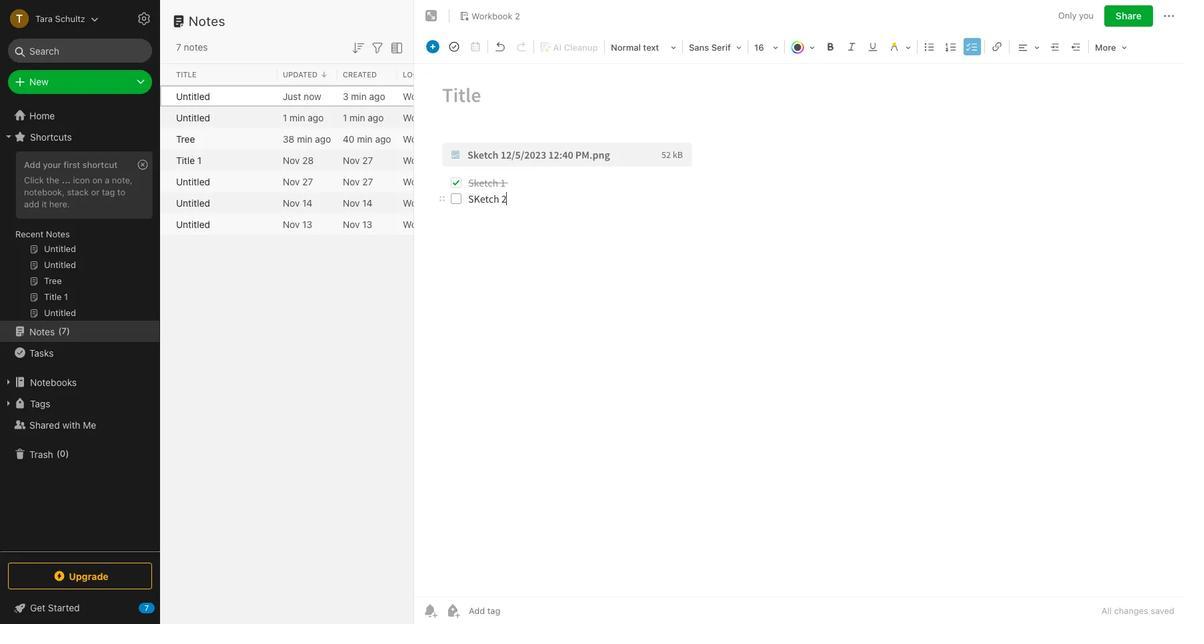 Task type: locate. For each thing, give the bounding box(es) containing it.
27
[[362, 154, 373, 166], [302, 176, 313, 187], [362, 176, 373, 187]]

0 vertical spatial (
[[58, 326, 62, 336]]

( right trash
[[57, 448, 60, 459]]

notebooks link
[[0, 372, 159, 393]]

Add filters field
[[370, 39, 386, 56]]

sans serif
[[689, 42, 731, 53]]

1 title from the top
[[176, 70, 197, 79]]

) up tasks button
[[67, 326, 70, 336]]

7 left click to collapse image
[[145, 604, 149, 612]]

group
[[0, 147, 159, 326]]

1 horizontal spatial 7
[[145, 604, 149, 612]]

get
[[30, 602, 45, 614]]

1 min ago down the just now
[[283, 112, 324, 123]]

2 13 from the left
[[362, 218, 372, 230]]

0 horizontal spatial 1
[[197, 154, 202, 166]]

untitled for nov 27
[[176, 176, 210, 187]]

notes inside note list element
[[189, 13, 226, 29]]

min for 1 min ago
[[350, 112, 365, 123]]

1 horizontal spatial nov 13
[[343, 218, 372, 230]]

you
[[1079, 10, 1094, 21]]

)
[[67, 326, 70, 336], [66, 448, 69, 459]]

ago right 40
[[375, 133, 391, 144]]

nov 27 for 27
[[343, 176, 373, 187]]

workbook for nov 27
[[403, 176, 447, 187]]

saved
[[1151, 606, 1175, 616]]

title 1
[[176, 154, 202, 166]]

7 inside note list element
[[176, 41, 181, 53]]

indent image
[[1046, 37, 1065, 56]]

Font family field
[[684, 37, 747, 57]]

min for just now
[[351, 90, 367, 102]]

( inside trash ( 0 )
[[57, 448, 60, 459]]

2 for nov 13
[[449, 218, 455, 230]]

2 vertical spatial 7
[[145, 604, 149, 612]]

click to collapse image
[[155, 600, 165, 616]]

notes for notes ( 7 )
[[29, 326, 55, 337]]

View options field
[[386, 39, 405, 56]]

nov 14 down nov 28
[[283, 197, 313, 208]]

tree
[[176, 133, 195, 144]]

cell for 1 min ago
[[160, 107, 171, 128]]

serif
[[712, 42, 731, 53]]

cell for nov 14
[[160, 192, 171, 213]]

note,
[[112, 175, 133, 185]]

4 untitled from the top
[[176, 197, 210, 208]]

your
[[43, 159, 61, 170]]

nov 13
[[283, 218, 312, 230], [343, 218, 372, 230]]

min
[[351, 90, 367, 102], [290, 112, 305, 123], [350, 112, 365, 123], [297, 133, 313, 144], [357, 133, 373, 144]]

2 nov 14 from the left
[[343, 197, 373, 208]]

notes
[[184, 41, 208, 53]]

it
[[42, 199, 47, 209]]

(
[[58, 326, 62, 336], [57, 448, 60, 459]]

28
[[302, 154, 314, 166]]

0
[[60, 448, 66, 459]]

14
[[302, 197, 313, 208], [362, 197, 373, 208]]

all
[[1102, 606, 1112, 616]]

task image
[[445, 37, 464, 56]]

1
[[283, 112, 287, 123], [343, 112, 347, 123], [197, 154, 202, 166]]

0 vertical spatial )
[[67, 326, 70, 336]]

nov 14
[[283, 197, 313, 208], [343, 197, 373, 208]]

2 vertical spatial notes
[[29, 326, 55, 337]]

2 for nov 27
[[449, 176, 455, 187]]

new
[[29, 76, 49, 87]]

workbook for nov 13
[[403, 218, 447, 230]]

1 horizontal spatial 14
[[362, 197, 373, 208]]

4 cell from the top
[[160, 149, 171, 171]]

sans
[[689, 42, 709, 53]]

1 vertical spatial )
[[66, 448, 69, 459]]

cell for just now
[[160, 85, 171, 107]]

Heading level field
[[606, 37, 681, 57]]

only
[[1059, 10, 1077, 21]]

) right trash
[[66, 448, 69, 459]]

workbook 2 for just now
[[403, 90, 455, 102]]

Font size field
[[750, 37, 783, 57]]

1 horizontal spatial 1
[[283, 112, 287, 123]]

cell
[[160, 85, 171, 107], [160, 107, 171, 128], [160, 128, 171, 149], [160, 149, 171, 171], [160, 171, 171, 192], [160, 192, 171, 213], [160, 213, 171, 235]]

ago
[[369, 90, 385, 102], [308, 112, 324, 123], [368, 112, 384, 123], [315, 133, 331, 144], [375, 133, 391, 144]]

min for 38 min ago
[[357, 133, 373, 144]]

workbook
[[472, 10, 513, 21], [403, 90, 447, 102], [403, 112, 447, 123], [403, 133, 447, 144], [403, 154, 447, 166], [403, 176, 447, 187], [403, 197, 447, 208], [403, 218, 447, 230]]

1 nov 14 from the left
[[283, 197, 313, 208]]

1 vertical spatial 7
[[62, 326, 67, 336]]

14 down 28
[[302, 197, 313, 208]]

0 horizontal spatial 14
[[302, 197, 313, 208]]

2 nov 13 from the left
[[343, 218, 372, 230]]

title for title 1
[[176, 154, 195, 166]]

workbook for just now
[[403, 90, 447, 102]]

location
[[403, 70, 441, 79]]

5 untitled from the top
[[176, 218, 210, 230]]

notes inside notes ( 7 )
[[29, 326, 55, 337]]

) for trash
[[66, 448, 69, 459]]

( inside notes ( 7 )
[[58, 326, 62, 336]]

7 inside help and learning task checklist field
[[145, 604, 149, 612]]

workbook 2 for nov 28
[[403, 154, 455, 166]]

1 horizontal spatial nov 14
[[343, 197, 373, 208]]

) inside notes ( 7 )
[[67, 326, 70, 336]]

2 horizontal spatial 7
[[176, 41, 181, 53]]

3 min ago
[[343, 90, 385, 102]]

tags button
[[0, 393, 159, 414]]

1 vertical spatial (
[[57, 448, 60, 459]]

min down 3 min ago
[[350, 112, 365, 123]]

min right 3
[[351, 90, 367, 102]]

title down the 7 notes
[[176, 70, 197, 79]]

notebook,
[[24, 187, 65, 197]]

workbook inside button
[[472, 10, 513, 21]]

share
[[1116, 10, 1142, 21]]

tara schultz
[[35, 13, 85, 24]]

normal text
[[611, 42, 659, 53]]

row group containing untitled
[[160, 85, 638, 235]]

new button
[[8, 70, 152, 94]]

untitled for 1 min ago
[[176, 112, 210, 123]]

italic image
[[843, 37, 861, 56]]

27 for nov 28
[[362, 154, 373, 166]]

workbook for 38 min ago
[[403, 133, 447, 144]]

2 14 from the left
[[362, 197, 373, 208]]

None search field
[[17, 39, 143, 63]]

created
[[343, 70, 377, 79]]

1 vertical spatial title
[[176, 154, 195, 166]]

2
[[515, 10, 520, 21], [449, 90, 455, 102], [449, 112, 455, 123], [449, 133, 455, 144], [449, 154, 455, 166], [449, 176, 455, 187], [449, 197, 455, 208], [449, 218, 455, 230]]

1 horizontal spatial 13
[[362, 218, 372, 230]]

1 row group from the top
[[160, 64, 705, 85]]

workbook 2 button
[[455, 7, 525, 25]]

7 up tasks button
[[62, 326, 67, 336]]

Note Editor text field
[[414, 64, 1186, 597]]

0 vertical spatial 7
[[176, 41, 181, 53]]

notes right the recent
[[46, 229, 70, 240]]

2 title from the top
[[176, 154, 195, 166]]

2 row group from the top
[[160, 85, 638, 235]]

untitled
[[176, 90, 210, 102], [176, 112, 210, 123], [176, 176, 210, 187], [176, 197, 210, 208], [176, 218, 210, 230]]

0 horizontal spatial 1 min ago
[[283, 112, 324, 123]]

1 horizontal spatial 1 min ago
[[343, 112, 384, 123]]

0 horizontal spatial 7
[[62, 326, 67, 336]]

...
[[62, 175, 71, 185]]

7 inside notes ( 7 )
[[62, 326, 67, 336]]

schultz
[[55, 13, 85, 24]]

2 inside button
[[515, 10, 520, 21]]

min right 38
[[297, 133, 313, 144]]

7 left notes
[[176, 41, 181, 53]]

ago up the 40 min ago
[[368, 112, 384, 123]]

6 cell from the top
[[160, 192, 171, 213]]

ago down the created
[[369, 90, 385, 102]]

0 horizontal spatial nov 13
[[283, 218, 312, 230]]

14 down the 40 min ago
[[362, 197, 373, 208]]

workbook 2
[[472, 10, 520, 21], [403, 90, 455, 102], [403, 112, 455, 123], [403, 133, 455, 144], [403, 154, 455, 166], [403, 176, 455, 187], [403, 197, 455, 208], [403, 218, 455, 230]]

2 for just now
[[449, 90, 455, 102]]

0 horizontal spatial nov 14
[[283, 197, 313, 208]]

tree containing home
[[0, 105, 160, 551]]

0 vertical spatial title
[[176, 70, 197, 79]]

1 untitled from the top
[[176, 90, 210, 102]]

ago for 38 min ago
[[375, 133, 391, 144]]

group containing add your first shortcut
[[0, 147, 159, 326]]

Account field
[[0, 5, 99, 32]]

nov
[[283, 154, 300, 166], [343, 154, 360, 166], [283, 176, 300, 187], [343, 176, 360, 187], [283, 197, 300, 208], [343, 197, 360, 208], [283, 218, 300, 230], [343, 218, 360, 230]]

13
[[302, 218, 312, 230], [362, 218, 372, 230]]

More actions field
[[1162, 5, 1178, 27]]

2 for nov 28
[[449, 154, 455, 166]]

add filters image
[[370, 40, 386, 56]]

0 horizontal spatial 13
[[302, 218, 312, 230]]

1 min ago down 3 min ago
[[343, 112, 384, 123]]

min right 40
[[357, 133, 373, 144]]

add
[[24, 199, 39, 209]]

nov 27
[[343, 154, 373, 166], [283, 176, 313, 187], [343, 176, 373, 187]]

trash
[[29, 449, 53, 460]]

upgrade button
[[8, 563, 152, 590]]

) inside trash ( 0 )
[[66, 448, 69, 459]]

More field
[[1091, 37, 1132, 57]]

Insert field
[[423, 37, 443, 56]]

2 for 1 min ago
[[449, 112, 455, 123]]

notes
[[189, 13, 226, 29], [46, 229, 70, 240], [29, 326, 55, 337]]

expand tags image
[[3, 398, 14, 409]]

shortcut
[[82, 159, 118, 170]]

workbook for nov 14
[[403, 197, 447, 208]]

( up tasks button
[[58, 326, 62, 336]]

nov 14 down 40
[[343, 197, 373, 208]]

outdent image
[[1067, 37, 1086, 56]]

0 vertical spatial notes
[[189, 13, 226, 29]]

home link
[[0, 105, 160, 126]]

2 cell from the top
[[160, 107, 171, 128]]

5 cell from the top
[[160, 171, 171, 192]]

title down tree
[[176, 154, 195, 166]]

a
[[105, 175, 110, 185]]

tasks
[[29, 347, 54, 359]]

underline image
[[864, 37, 883, 56]]

1 cell from the top
[[160, 85, 171, 107]]

2 untitled from the top
[[176, 112, 210, 123]]

tree
[[0, 105, 160, 551]]

expand notebooks image
[[3, 377, 14, 388]]

changes
[[1115, 606, 1149, 616]]

get started
[[30, 602, 80, 614]]

notes up notes
[[189, 13, 226, 29]]

3 untitled from the top
[[176, 176, 210, 187]]

3 cell from the top
[[160, 128, 171, 149]]

title
[[176, 70, 197, 79], [176, 154, 195, 166]]

checklist image
[[963, 37, 982, 56]]

the
[[46, 175, 59, 185]]

notes for notes
[[189, 13, 226, 29]]

7 cell from the top
[[160, 213, 171, 235]]

row group
[[160, 64, 705, 85], [160, 85, 638, 235]]

notes up 'tasks'
[[29, 326, 55, 337]]



Task type: vqa. For each thing, say whether or not it's contained in the screenshot.
38
yes



Task type: describe. For each thing, give the bounding box(es) containing it.
shared with me
[[29, 419, 96, 431]]

38
[[283, 133, 294, 144]]

1 14 from the left
[[302, 197, 313, 208]]

untitled for nov 13
[[176, 218, 210, 230]]

cell for 38 min ago
[[160, 128, 171, 149]]

only you
[[1059, 10, 1094, 21]]

on
[[92, 175, 102, 185]]

2 horizontal spatial 1
[[343, 112, 347, 123]]

more actions image
[[1162, 8, 1178, 24]]

notebooks
[[30, 377, 77, 388]]

normal
[[611, 42, 641, 53]]

Highlight field
[[884, 37, 916, 57]]

1 vertical spatial notes
[[46, 229, 70, 240]]

workbook 2 inside button
[[472, 10, 520, 21]]

home
[[29, 110, 55, 121]]

text
[[643, 42, 659, 53]]

40 min ago
[[343, 133, 391, 144]]

16
[[755, 42, 764, 53]]

row group containing title
[[160, 64, 705, 85]]

group inside tree
[[0, 147, 159, 326]]

Search text field
[[17, 39, 143, 63]]

note window element
[[414, 0, 1186, 624]]

recent
[[15, 229, 44, 240]]

nov 27 for 28
[[343, 154, 373, 166]]

tags
[[30, 398, 50, 409]]

cell for nov 13
[[160, 213, 171, 235]]

add
[[24, 159, 41, 170]]

notes ( 7 )
[[29, 326, 70, 337]]

click
[[24, 175, 44, 185]]

3
[[343, 90, 349, 102]]

settings image
[[136, 11, 152, 27]]

shortcuts button
[[0, 126, 159, 147]]

2 for nov 14
[[449, 197, 455, 208]]

Sort options field
[[350, 39, 366, 56]]

27 for nov 27
[[362, 176, 373, 187]]

icon on a note, notebook, stack or tag to add it here.
[[24, 175, 133, 209]]

1 nov 13 from the left
[[283, 218, 312, 230]]

38 min ago
[[283, 133, 331, 144]]

workbook for 1 min ago
[[403, 112, 447, 123]]

here.
[[49, 199, 70, 209]]

shared
[[29, 419, 60, 431]]

bulleted list image
[[921, 37, 939, 56]]

7 for 7
[[145, 604, 149, 612]]

workbook 2 for nov 27
[[403, 176, 455, 187]]

) for notes
[[67, 326, 70, 336]]

ago for just now
[[369, 90, 385, 102]]

workbook 2 for nov 13
[[403, 218, 455, 230]]

cell for nov 27
[[160, 171, 171, 192]]

workbook for nov 28
[[403, 154, 447, 166]]

workbook 2 for nov 14
[[403, 197, 455, 208]]

or
[[91, 187, 99, 197]]

1 1 min ago from the left
[[283, 112, 324, 123]]

title for title
[[176, 70, 197, 79]]

tasks button
[[0, 342, 159, 364]]

undo image
[[491, 37, 510, 56]]

row group inside note list element
[[160, 85, 638, 235]]

numbered list image
[[942, 37, 961, 56]]

7 notes
[[176, 41, 208, 53]]

with
[[62, 419, 80, 431]]

7 for 7 notes
[[176, 41, 181, 53]]

add tag image
[[445, 603, 461, 619]]

trash ( 0 )
[[29, 448, 69, 460]]

2 1 min ago from the left
[[343, 112, 384, 123]]

click the ...
[[24, 175, 71, 185]]

( for trash
[[57, 448, 60, 459]]

ago left 40
[[315, 133, 331, 144]]

started
[[48, 602, 80, 614]]

more
[[1095, 42, 1117, 53]]

stack
[[67, 187, 89, 197]]

just now
[[283, 90, 321, 102]]

add a reminder image
[[422, 603, 438, 619]]

shared with me link
[[0, 414, 159, 436]]

40
[[343, 133, 355, 144]]

1 13 from the left
[[302, 218, 312, 230]]

workbook 2 for 1 min ago
[[403, 112, 455, 123]]

Font color field
[[787, 37, 820, 57]]

shortcuts
[[30, 131, 72, 142]]

ago for 1 min ago
[[368, 112, 384, 123]]

just
[[283, 90, 301, 102]]

cell for nov 28
[[160, 149, 171, 171]]

expand note image
[[424, 8, 440, 24]]

2 for 38 min ago
[[449, 133, 455, 144]]

updated
[[283, 70, 318, 79]]

untitled for just now
[[176, 90, 210, 102]]

me
[[83, 419, 96, 431]]

tag
[[102, 187, 115, 197]]

share button
[[1105, 5, 1154, 27]]

insert link image
[[988, 37, 1007, 56]]

add your first shortcut
[[24, 159, 118, 170]]

note list element
[[160, 0, 705, 624]]

ago down now
[[308, 112, 324, 123]]

nov 28
[[283, 154, 314, 166]]

first
[[64, 159, 80, 170]]

upgrade
[[69, 571, 109, 582]]

now
[[304, 90, 321, 102]]

bold image
[[821, 37, 840, 56]]

Alignment field
[[1011, 37, 1045, 57]]

recent notes
[[15, 229, 70, 240]]

untitled for nov 14
[[176, 197, 210, 208]]

min down the just now
[[290, 112, 305, 123]]

Help and Learning task checklist field
[[0, 598, 160, 619]]

icon
[[73, 175, 90, 185]]

workbook 2 for 38 min ago
[[403, 133, 455, 144]]

to
[[117, 187, 125, 197]]

tara
[[35, 13, 53, 24]]

all changes saved
[[1102, 606, 1175, 616]]

( for notes
[[58, 326, 62, 336]]

Add tag field
[[468, 605, 568, 617]]



